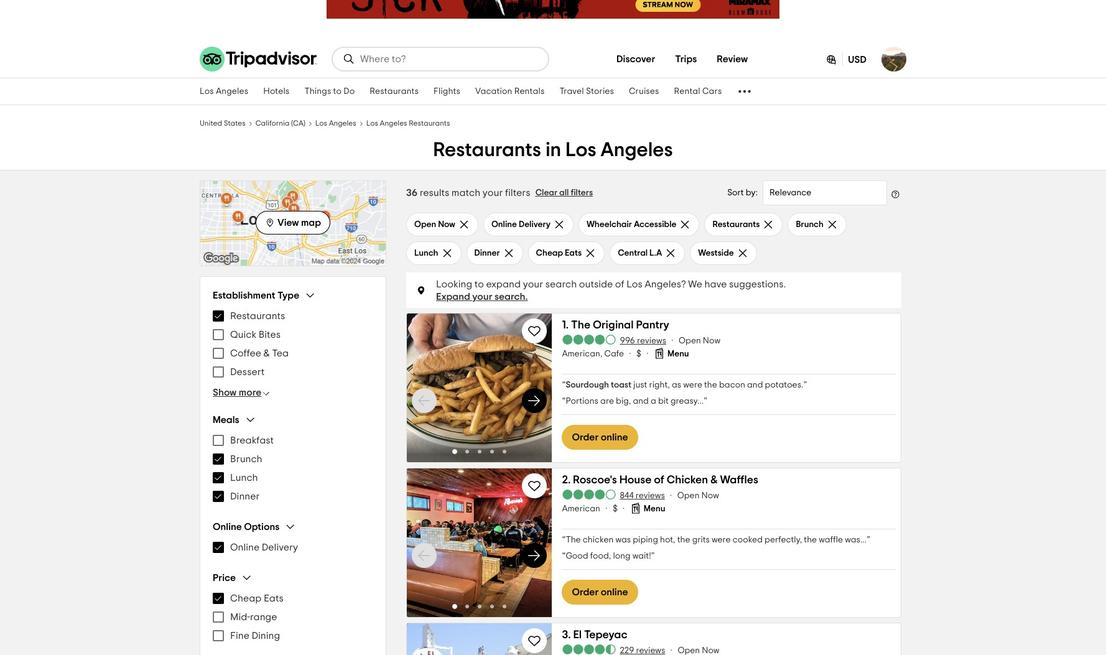 Task type: vqa. For each thing, say whether or not it's contained in the screenshot.
THE TO to the left
yes



Task type: describe. For each thing, give the bounding box(es) containing it.
36 results match your filters clear all filters
[[406, 188, 593, 198]]

wait!
[[632, 552, 651, 561]]

angeles up states at the left top of page
[[216, 87, 248, 96]]

Search search field
[[360, 54, 538, 65]]

open for 2 . roscoe's house of chicken & waffles
[[677, 491, 700, 500]]

usd button
[[815, 46, 877, 72]]

online for house
[[601, 587, 628, 597]]

house
[[619, 475, 652, 486]]

greasy...
[[671, 397, 704, 406]]

looking
[[436, 279, 472, 289]]

mid-
[[230, 612, 250, 622]]

0 horizontal spatial were
[[683, 381, 702, 389]]

discover button
[[607, 47, 665, 72]]

order online button for roscoe's
[[562, 580, 638, 605]]

lunch button
[[406, 241, 461, 265]]

los angeles for left los angeles link
[[200, 87, 248, 96]]

cheap eats inside button
[[536, 249, 582, 257]]

usd
[[848, 55, 867, 65]]

rental cars link
[[667, 78, 729, 105]]

group containing online options
[[213, 521, 373, 557]]

portions are big, and a bit greasy... link
[[562, 396, 707, 407]]

bit
[[658, 397, 669, 406]]

now for 2 . roscoe's house of chicken & waffles
[[701, 491, 719, 500]]

2 vertical spatial your
[[472, 292, 492, 302]]

online delivery inside group
[[230, 542, 298, 552]]

to for looking
[[474, 279, 484, 289]]

expand
[[486, 279, 521, 289]]

order for the
[[572, 432, 599, 442]]

travel
[[560, 87, 584, 96]]

0 horizontal spatial the
[[677, 536, 690, 544]]

menu for of
[[644, 505, 665, 513]]

0 horizontal spatial cheap
[[230, 593, 262, 603]]

of inside looking to expand your search outside of los angeles? we have suggestions. expand your search.
[[615, 279, 624, 289]]

united states
[[200, 119, 246, 127]]

$ for house
[[613, 505, 618, 513]]

restaurants link
[[362, 78, 426, 105]]

original
[[593, 320, 634, 331]]

expand your search. button
[[436, 291, 528, 303]]

reviews for of
[[636, 491, 665, 500]]

sort
[[727, 188, 744, 197]]

as
[[672, 381, 681, 389]]

now for 1 . the original pantry
[[703, 337, 720, 345]]

1 horizontal spatial were
[[712, 536, 731, 544]]

1 horizontal spatial &
[[711, 475, 718, 486]]

order for roscoe's
[[572, 587, 599, 597]]

angeles down do
[[329, 119, 356, 127]]

clear all filters button
[[535, 188, 593, 198]]

just
[[633, 381, 647, 389]]

sourdough
[[566, 381, 609, 389]]

looking to expand your search outside of los angeles? we have suggestions. expand your search.
[[436, 279, 786, 302]]

wheelchair accessible
[[587, 220, 677, 229]]

vacation rentals link
[[468, 78, 552, 105]]

restaurants inside button
[[713, 220, 760, 229]]

things to do link
[[297, 78, 362, 105]]

clear
[[535, 188, 557, 197]]

online for group containing online options
[[213, 522, 242, 532]]

rental
[[674, 87, 700, 96]]

vacation
[[475, 87, 512, 96]]

the chicken was piping hot, the grits were cooked perfectly, the waffle was...
[[566, 536, 867, 544]]

outside
[[579, 279, 613, 289]]

previous photo image for 2 . roscoe's house of chicken & waffles
[[417, 548, 432, 563]]

group containing meals
[[213, 414, 373, 506]]

1 vertical spatial and
[[633, 397, 649, 406]]

0 horizontal spatial dinner
[[230, 491, 260, 501]]

type
[[277, 290, 299, 300]]

online for original
[[601, 432, 628, 442]]

1 horizontal spatial the
[[704, 381, 717, 389]]

2 . roscoe's house of chicken & waffles
[[562, 475, 758, 486]]

36
[[406, 188, 418, 198]]

things
[[304, 87, 331, 96]]

0 horizontal spatial los angeles link
[[192, 78, 256, 105]]

dessert
[[230, 367, 264, 377]]

trips button
[[665, 47, 707, 72]]

cheap eats button
[[528, 241, 605, 265]]

4.0 of 5 bubbles image for the
[[562, 335, 617, 345]]

filters inside "36 results match your filters clear all filters"
[[571, 188, 593, 197]]

carousel of images figure for 2 . roscoe's house of chicken & waffles
[[407, 468, 552, 617]]

online delivery button
[[483, 213, 574, 236]]

dinner inside button
[[474, 249, 500, 257]]

$ for original
[[636, 350, 641, 358]]

to for things
[[333, 87, 342, 96]]

right,
[[649, 381, 670, 389]]

save to a trip image
[[527, 323, 542, 338]]

your for filters
[[483, 188, 503, 198]]

1
[[562, 320, 566, 331]]

match
[[452, 188, 480, 198]]

results
[[420, 188, 449, 198]]

restaurants in los angeles
[[433, 140, 673, 160]]

open now for 2 . roscoe's house of chicken & waffles
[[677, 491, 719, 500]]

the inside the chicken was piping hot, the grits were cooked perfectly, the waffle was... link
[[566, 536, 581, 544]]

california
[[255, 119, 290, 127]]

group containing price
[[213, 572, 373, 645]]

open for 1 . the original pantry
[[679, 337, 701, 345]]

angeles down restaurants link
[[380, 119, 407, 127]]

united states link
[[200, 118, 246, 128]]

fine dining
[[230, 631, 280, 641]]

order online for the
[[572, 432, 628, 442]]

cafe
[[604, 350, 624, 358]]

order online for roscoe's
[[572, 587, 628, 597]]

open now for 1 . the original pantry
[[679, 337, 720, 345]]

central l.a button
[[610, 241, 685, 265]]

lunch inside group
[[230, 473, 258, 483]]

0 horizontal spatial brunch
[[230, 454, 262, 464]]

mid-range
[[230, 612, 277, 622]]

delivery inside "button"
[[519, 220, 551, 229]]

844 reviews
[[620, 491, 665, 500]]

do
[[344, 87, 355, 96]]

los angeles restaurants
[[366, 119, 450, 127]]

good
[[566, 552, 588, 561]]

travel stories
[[560, 87, 614, 96]]

relevance
[[770, 188, 811, 197]]

establishment type
[[213, 290, 299, 300]]

(ca)
[[291, 119, 305, 127]]

open now button
[[406, 213, 478, 236]]

& inside group
[[263, 348, 270, 358]]

restaurants down flights
[[409, 119, 450, 127]]

online for online delivery "button"
[[491, 220, 517, 229]]

wheelchair accessible button
[[579, 213, 700, 236]]

quick bites
[[230, 330, 281, 340]]

wheelchair
[[587, 220, 632, 229]]

los down restaurants link
[[366, 119, 378, 127]]

1 vertical spatial of
[[654, 475, 664, 486]]

dinner button
[[466, 241, 523, 265]]

restaurants inside group
[[230, 311, 285, 321]]

0 vertical spatial the
[[571, 320, 590, 331]]

westside button
[[690, 241, 757, 265]]

perfectly,
[[765, 536, 802, 544]]

vacation rentals
[[475, 87, 545, 96]]

next photo image for 2
[[527, 548, 542, 563]]

options
[[244, 522, 280, 532]]

1 horizontal spatial los angeles link
[[315, 118, 356, 128]]

chicken
[[667, 475, 708, 486]]

review button
[[707, 47, 758, 72]]

group containing establishment type
[[213, 289, 373, 399]]



Task type: locate. For each thing, give the bounding box(es) containing it.
to left do
[[333, 87, 342, 96]]

carousel of images figure for 1 . the original pantry
[[407, 314, 552, 462]]

we
[[688, 279, 702, 289]]

3 group from the top
[[213, 521, 373, 557]]

were right as on the bottom right
[[683, 381, 702, 389]]

cheap eats up mid-range
[[230, 593, 284, 603]]

844
[[620, 491, 634, 500]]

0 horizontal spatial to
[[333, 87, 342, 96]]

portions
[[566, 397, 598, 406]]

0 horizontal spatial filters
[[505, 188, 530, 198]]

los angeles down things to do at the left top of the page
[[315, 119, 356, 127]]

your right 'match' on the top left
[[483, 188, 503, 198]]

0 vertical spatial previous photo image
[[417, 393, 432, 408]]

save to a trip image left 2
[[527, 478, 542, 493]]

1 vertical spatial eats
[[264, 593, 284, 603]]

hotels
[[263, 87, 290, 96]]

show more button
[[213, 386, 271, 399]]

0 vertical spatial brunch
[[796, 220, 824, 229]]

review
[[717, 54, 748, 64]]

pantry
[[636, 320, 669, 331]]

cheap up search
[[536, 249, 563, 257]]

angeles?
[[645, 279, 686, 289]]

big,
[[616, 397, 631, 406]]

1 vertical spatial los angeles link
[[315, 118, 356, 128]]

cars
[[702, 87, 722, 96]]

0 vertical spatial online
[[491, 220, 517, 229]]

1 vertical spatial now
[[703, 337, 720, 345]]

0 vertical spatial cheap
[[536, 249, 563, 257]]

2 vertical spatial open now
[[677, 491, 719, 500]]

to up expand your search. 'button'
[[474, 279, 484, 289]]

0 vertical spatial and
[[747, 381, 763, 389]]

view map
[[277, 218, 321, 227]]

flights link
[[426, 78, 468, 105]]

eats up search
[[565, 249, 582, 257]]

previous photo image for 1 . the original pantry
[[417, 393, 432, 408]]

your down expand
[[472, 292, 492, 302]]

1 horizontal spatial cheap eats
[[536, 249, 582, 257]]

0 vertical spatial order online button
[[562, 425, 638, 450]]

toast
[[611, 381, 631, 389]]

0 vertical spatial 4.0 of 5 bubbles image
[[562, 335, 617, 345]]

los inside looking to expand your search outside of los angeles? we have suggestions. expand your search.
[[627, 279, 642, 289]]

brunch down relevance
[[796, 220, 824, 229]]

1 online from the top
[[601, 432, 628, 442]]

los left angeles? on the right top of page
[[627, 279, 642, 289]]

order online link down are
[[562, 425, 638, 450]]

states
[[224, 119, 246, 127]]

view map button
[[256, 211, 330, 234]]

1 order online button from the top
[[562, 425, 638, 450]]

los angeles link up united states link at the left top of page
[[192, 78, 256, 105]]

rentals
[[514, 87, 545, 96]]

order online
[[572, 432, 628, 442], [572, 587, 628, 597]]

1 vertical spatial order online
[[572, 587, 628, 597]]

None search field
[[333, 48, 548, 70]]

eats up range
[[264, 593, 284, 603]]

cheap eats inside group
[[230, 593, 284, 603]]

the left "waffle"
[[804, 536, 817, 544]]

4.0 of 5 bubbles image down roscoe's
[[562, 490, 617, 500]]

0 vertical spatial to
[[333, 87, 342, 96]]

menu down 844 reviews
[[644, 505, 665, 513]]

0 vertical spatial online delivery
[[491, 220, 551, 229]]

online inside "button"
[[491, 220, 517, 229]]

cheap eats up search
[[536, 249, 582, 257]]

4.0 of 5 bubbles image up american, cafe
[[562, 335, 617, 345]]

order down good
[[572, 587, 599, 597]]

3 menu from the top
[[213, 589, 373, 645]]

menu for pantry
[[668, 350, 689, 358]]

are
[[600, 397, 614, 406]]

0 vertical spatial order online
[[572, 432, 628, 442]]

breakfast
[[230, 435, 274, 445]]

cruises link
[[622, 78, 667, 105]]

american
[[562, 505, 600, 513]]

order down portions
[[572, 432, 599, 442]]

1 vertical spatial to
[[474, 279, 484, 289]]

restaurants button
[[705, 213, 783, 236]]

1 vertical spatial menu
[[213, 431, 373, 506]]

0 vertical spatial lunch
[[414, 249, 438, 257]]

2 filters from the left
[[571, 188, 593, 197]]

next photo image left good
[[527, 548, 542, 563]]

order online button
[[562, 425, 638, 450], [562, 580, 638, 605]]

brunch
[[796, 220, 824, 229], [230, 454, 262, 464]]

0 vertical spatial open now
[[414, 220, 455, 229]]

tepeyac
[[584, 630, 627, 641]]

california (ca) link
[[255, 118, 305, 128]]

1 vertical spatial open
[[679, 337, 701, 345]]

4 group from the top
[[213, 572, 373, 645]]

piping
[[633, 536, 658, 544]]

1 vertical spatial previous photo image
[[417, 548, 432, 563]]

restaurants
[[370, 87, 419, 96], [409, 119, 450, 127], [433, 140, 541, 160], [713, 220, 760, 229], [230, 311, 285, 321]]

1 vertical spatial &
[[711, 475, 718, 486]]

1 vertical spatial open now
[[679, 337, 720, 345]]

0 vertical spatial menu
[[668, 350, 689, 358]]

1 vertical spatial $
[[613, 505, 618, 513]]

0 vertical spatial cheap eats
[[536, 249, 582, 257]]

1 order online from the top
[[572, 432, 628, 442]]

tea
[[272, 348, 289, 358]]

1 menu from the top
[[213, 307, 373, 381]]

open inside button
[[414, 220, 436, 229]]

previous photo image
[[417, 393, 432, 408], [417, 548, 432, 563]]

united
[[200, 119, 222, 127]]

1 vertical spatial 4.0 of 5 bubbles image
[[562, 490, 617, 500]]

$ up was
[[613, 505, 618, 513]]

and right bacon
[[747, 381, 763, 389]]

order online button down are
[[562, 425, 638, 450]]

cheap up mid- at the bottom
[[230, 593, 262, 603]]

save to a trip image
[[527, 478, 542, 493], [527, 633, 542, 648]]

search image
[[343, 53, 355, 65]]

order online button down food,
[[562, 580, 638, 605]]

your for search
[[523, 279, 543, 289]]

search
[[545, 279, 577, 289]]

brunch down breakfast
[[230, 454, 262, 464]]

los angeles
[[200, 87, 248, 96], [315, 119, 356, 127]]

1 vertical spatial online
[[601, 587, 628, 597]]

brunch button
[[788, 213, 847, 236]]

menu up as on the bottom right
[[668, 350, 689, 358]]

and left a
[[633, 397, 649, 406]]

1 carousel of images figure from the top
[[407, 314, 552, 462]]

1 group from the top
[[213, 289, 373, 399]]

1 vertical spatial order online button
[[562, 580, 638, 605]]

group
[[213, 289, 373, 399], [213, 414, 373, 506], [213, 521, 373, 557], [213, 572, 373, 645]]

advertisement element
[[327, 0, 779, 19]]

open up the sourdough toast just right, as were the bacon and potatoes.
[[679, 337, 701, 345]]

open up lunch button
[[414, 220, 436, 229]]

lunch down breakfast
[[230, 473, 258, 483]]

0 vertical spatial los angeles
[[200, 87, 248, 96]]

1 horizontal spatial menu
[[668, 350, 689, 358]]

reviews
[[637, 337, 666, 345], [636, 491, 665, 500]]

0 vertical spatial los angeles link
[[192, 78, 256, 105]]

& left tea
[[263, 348, 270, 358]]

1 vertical spatial delivery
[[262, 542, 298, 552]]

delivery down options
[[262, 542, 298, 552]]

carousel of images figure
[[407, 314, 552, 462], [407, 468, 552, 617]]

1 vertical spatial your
[[523, 279, 543, 289]]

order online button for the
[[562, 425, 638, 450]]

grits
[[692, 536, 710, 544]]

1 vertical spatial .
[[568, 475, 571, 486]]

save to a trip image left 3
[[527, 633, 542, 648]]

was
[[616, 536, 631, 544]]

dinner up online options
[[230, 491, 260, 501]]

1 vertical spatial the
[[566, 536, 581, 544]]

1 horizontal spatial delivery
[[519, 220, 551, 229]]

1 vertical spatial save to a trip image
[[527, 633, 542, 648]]

eats inside button
[[565, 249, 582, 257]]

cooked
[[733, 536, 763, 544]]

0 vertical spatial delivery
[[519, 220, 551, 229]]

the
[[704, 381, 717, 389], [677, 536, 690, 544], [804, 536, 817, 544]]

4.5 of 5 bubbles image
[[562, 644, 617, 654]]

search.
[[495, 292, 528, 302]]

1 horizontal spatial brunch
[[796, 220, 824, 229]]

now inside button
[[438, 220, 455, 229]]

filters right all
[[571, 188, 593, 197]]

2 order online button from the top
[[562, 580, 638, 605]]

1 horizontal spatial filters
[[571, 188, 593, 197]]

2 vertical spatial now
[[701, 491, 719, 500]]

of up 844 reviews
[[654, 475, 664, 486]]

next photo image
[[527, 393, 542, 408], [527, 548, 542, 563]]

open
[[414, 220, 436, 229], [679, 337, 701, 345], [677, 491, 700, 500]]

the right 1
[[571, 320, 590, 331]]

trips
[[675, 54, 697, 64]]

tripadvisor image
[[200, 47, 317, 72]]

restaurants up "36 results match your filters clear all filters"
[[433, 140, 541, 160]]

online down online options
[[230, 542, 260, 552]]

eats inside group
[[264, 593, 284, 603]]

. for 3
[[568, 630, 571, 641]]

. for 1
[[566, 320, 569, 331]]

filters left clear
[[505, 188, 530, 198]]

2 4.0 of 5 bubbles image from the top
[[562, 490, 617, 500]]

los up the united
[[200, 87, 214, 96]]

0 vertical spatial menu
[[213, 307, 373, 381]]

online left options
[[213, 522, 242, 532]]

1 vertical spatial order
[[572, 587, 599, 597]]

0 vertical spatial carousel of images figure
[[407, 314, 552, 462]]

reviews down the pantry on the right
[[637, 337, 666, 345]]

los right in
[[566, 140, 596, 160]]

0 horizontal spatial and
[[633, 397, 649, 406]]

1 horizontal spatial cheap
[[536, 249, 563, 257]]

0 vertical spatial save to a trip image
[[527, 478, 542, 493]]

1 previous photo image from the top
[[417, 393, 432, 408]]

brunch inside 'button'
[[796, 220, 824, 229]]

menu containing restaurants
[[213, 307, 373, 381]]

1 horizontal spatial eats
[[565, 249, 582, 257]]

4.0 of 5 bubbles image for roscoe's
[[562, 490, 617, 500]]

discover
[[617, 54, 655, 64]]

1 vertical spatial lunch
[[230, 473, 258, 483]]

menu
[[213, 307, 373, 381], [213, 431, 373, 506], [213, 589, 373, 645]]

1 . the original pantry
[[562, 320, 669, 331]]

menu for meals
[[213, 431, 373, 506]]

0 vertical spatial &
[[263, 348, 270, 358]]

westside
[[698, 249, 734, 257]]

2 save to a trip image from the top
[[527, 633, 542, 648]]

open now up lunch button
[[414, 220, 455, 229]]

0 horizontal spatial menu
[[644, 505, 665, 513]]

flights
[[434, 87, 460, 96]]

of right the outside
[[615, 279, 624, 289]]

open now down chicken
[[677, 491, 719, 500]]

things to do
[[304, 87, 355, 96]]

suggestions.
[[729, 279, 786, 289]]

0 vertical spatial of
[[615, 279, 624, 289]]

2 previous photo image from the top
[[417, 548, 432, 563]]

2 carousel of images figure from the top
[[407, 468, 552, 617]]

order online down are
[[572, 432, 628, 442]]

price
[[213, 573, 236, 583]]

996 reviews
[[620, 337, 666, 345]]

4.0 of 5 bubbles image
[[562, 335, 617, 345], [562, 490, 617, 500]]

dinner
[[474, 249, 500, 257], [230, 491, 260, 501]]

0 vertical spatial reviews
[[637, 337, 666, 345]]

reviews for pantry
[[637, 337, 666, 345]]

. up american,
[[566, 320, 569, 331]]

open now inside button
[[414, 220, 455, 229]]

more
[[239, 388, 261, 398]]

open now up the sourdough toast just right, as were the bacon and potatoes.
[[679, 337, 720, 345]]

1 4.0 of 5 bubbles image from the top
[[562, 335, 617, 345]]

restaurants up los angeles restaurants
[[370, 87, 419, 96]]

delivery down clear
[[519, 220, 551, 229]]

1 horizontal spatial to
[[474, 279, 484, 289]]

to inside looking to expand your search outside of los angeles? we have suggestions. expand your search.
[[474, 279, 484, 289]]

good food, long wait!
[[566, 552, 651, 561]]

2 order online link from the top
[[562, 580, 638, 605]]

order online link for roscoe's
[[562, 580, 638, 605]]

now up lunch button
[[438, 220, 455, 229]]

order online link down food,
[[562, 580, 638, 605]]

online down 'good food, long wait!' link
[[601, 587, 628, 597]]

menu for price
[[213, 589, 373, 645]]

angeles down cruises link
[[601, 140, 673, 160]]

2 horizontal spatial the
[[804, 536, 817, 544]]

to
[[333, 87, 342, 96], [474, 279, 484, 289]]

1 vertical spatial menu
[[644, 505, 665, 513]]

now down chicken
[[701, 491, 719, 500]]

los angeles link down things to do at the left top of the page
[[315, 118, 356, 128]]

. left roscoe's
[[568, 475, 571, 486]]

lunch down open now button
[[414, 249, 438, 257]]

2 menu from the top
[[213, 431, 373, 506]]

next photo image left portions
[[527, 393, 542, 408]]

hotels link
[[256, 78, 297, 105]]

0 vertical spatial eats
[[565, 249, 582, 257]]

2 order online from the top
[[572, 587, 628, 597]]

order online down food,
[[572, 587, 628, 597]]

0 vertical spatial dinner
[[474, 249, 500, 257]]

1 vertical spatial online delivery
[[230, 542, 298, 552]]

2 order from the top
[[572, 587, 599, 597]]

0 vertical spatial next photo image
[[527, 393, 542, 408]]

& left waffles
[[711, 475, 718, 486]]

2 online from the top
[[601, 587, 628, 597]]

california (ca)
[[255, 119, 305, 127]]

were right the grits
[[712, 536, 731, 544]]

2 next photo image from the top
[[527, 548, 542, 563]]

0 vertical spatial order
[[572, 432, 599, 442]]

waffles
[[720, 475, 758, 486]]

quick
[[230, 330, 256, 340]]

3
[[562, 630, 568, 641]]

los right '(ca)' on the left top of page
[[315, 119, 327, 127]]

0 horizontal spatial of
[[615, 279, 624, 289]]

0 vertical spatial now
[[438, 220, 455, 229]]

2 vertical spatial open
[[677, 491, 700, 500]]

online delivery down "36 results match your filters clear all filters"
[[491, 220, 551, 229]]

coffee
[[230, 348, 261, 358]]

a
[[651, 397, 656, 406]]

reviews down '2 . roscoe's house of chicken & waffles'
[[636, 491, 665, 500]]

long
[[613, 552, 631, 561]]

online up dinner button
[[491, 220, 517, 229]]

the left bacon
[[704, 381, 717, 389]]

cheap inside button
[[536, 249, 563, 257]]

menu containing cheap eats
[[213, 589, 373, 645]]

1 horizontal spatial of
[[654, 475, 664, 486]]

2
[[562, 475, 568, 486]]

the up good
[[566, 536, 581, 544]]

restaurants down sort
[[713, 220, 760, 229]]

menu containing breakfast
[[213, 431, 373, 506]]

stories
[[586, 87, 614, 96]]

by:
[[746, 188, 758, 197]]

1 vertical spatial cheap eats
[[230, 593, 284, 603]]

0 horizontal spatial online delivery
[[230, 542, 298, 552]]

restaurants up quick bites
[[230, 311, 285, 321]]

0 horizontal spatial los angeles
[[200, 87, 248, 96]]

1 next photo image from the top
[[527, 393, 542, 408]]

$
[[636, 350, 641, 358], [613, 505, 618, 513]]

2 vertical spatial .
[[568, 630, 571, 641]]

$ down 996 reviews
[[636, 350, 641, 358]]

menu
[[668, 350, 689, 358], [644, 505, 665, 513]]

2 group from the top
[[213, 414, 373, 506]]

0 vertical spatial .
[[566, 320, 569, 331]]

now up bacon
[[703, 337, 720, 345]]

online down are
[[601, 432, 628, 442]]

lunch
[[414, 249, 438, 257], [230, 473, 258, 483]]

your up search.
[[523, 279, 543, 289]]

1 vertical spatial were
[[712, 536, 731, 544]]

1 horizontal spatial dinner
[[474, 249, 500, 257]]

profile picture image
[[882, 47, 906, 72]]

1 horizontal spatial lunch
[[414, 249, 438, 257]]

0 vertical spatial your
[[483, 188, 503, 198]]

1 filters from the left
[[505, 188, 530, 198]]

1 vertical spatial next photo image
[[527, 548, 542, 563]]

order online link for the
[[562, 425, 638, 450]]

1 vertical spatial dinner
[[230, 491, 260, 501]]

online delivery down options
[[230, 542, 298, 552]]

dinner up expand
[[474, 249, 500, 257]]

2 vertical spatial menu
[[213, 589, 373, 645]]

0 vertical spatial online
[[601, 432, 628, 442]]

online delivery inside online delivery "button"
[[491, 220, 551, 229]]

1 horizontal spatial online delivery
[[491, 220, 551, 229]]

1 order online link from the top
[[562, 425, 638, 450]]

1 save to a trip image from the top
[[527, 478, 542, 493]]

range
[[250, 612, 277, 622]]

los angeles for the rightmost los angeles link
[[315, 119, 356, 127]]

open down chicken
[[677, 491, 700, 500]]

online
[[491, 220, 517, 229], [213, 522, 242, 532], [230, 542, 260, 552]]

0 horizontal spatial lunch
[[230, 473, 258, 483]]

los angeles up united states link at the left top of page
[[200, 87, 248, 96]]

2 vertical spatial online
[[230, 542, 260, 552]]

1 vertical spatial online
[[213, 522, 242, 532]]

0 vertical spatial order online link
[[562, 425, 638, 450]]

l.a
[[650, 249, 662, 257]]

roscoe's
[[573, 475, 617, 486]]

view
[[277, 218, 299, 227]]

lunch inside button
[[414, 249, 438, 257]]

meals
[[213, 415, 239, 425]]

0 horizontal spatial eats
[[264, 593, 284, 603]]

0 vertical spatial were
[[683, 381, 702, 389]]

travel stories link
[[552, 78, 622, 105]]

. for 2
[[568, 475, 571, 486]]

. left "el"
[[568, 630, 571, 641]]

next photo image for 1
[[527, 393, 542, 408]]

now
[[438, 220, 455, 229], [703, 337, 720, 345], [701, 491, 719, 500]]

all
[[559, 188, 569, 197]]

1 vertical spatial los angeles
[[315, 119, 356, 127]]

order online link
[[562, 425, 638, 450], [562, 580, 638, 605]]

in
[[546, 140, 561, 160]]

1 vertical spatial reviews
[[636, 491, 665, 500]]

the right hot,
[[677, 536, 690, 544]]

1 order from the top
[[572, 432, 599, 442]]



